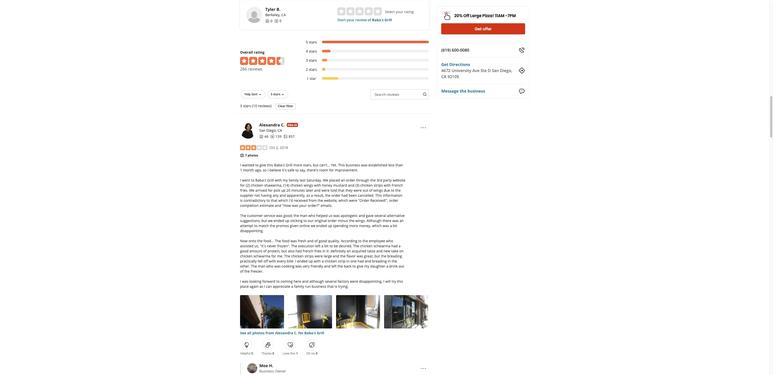 Task type: locate. For each thing, give the bounding box(es) containing it.
business inside i wanted to give this baba'z grill more stars, but can't... yet. this business was established less than 1 month ago, so i believe it's safe to say, there's room for improvement.
[[346, 163, 361, 168]]

get for get directions 4672 university ave ste d san diego, ca 92105
[[442, 62, 449, 67]]

chicken up the practically
[[240, 254, 253, 259]]

2 (0 reactions) element from the left
[[316, 351, 318, 356]]

grill up "safe"
[[286, 163, 293, 168]]

up left "20"
[[281, 188, 286, 193]]

0 inside reviews element
[[280, 18, 282, 23]]

1 vertical spatial reviews
[[387, 92, 400, 97]]

3 stars (10 reviews)
[[240, 103, 272, 108]]

reviews for search reviews
[[387, 92, 400, 97]]

this
[[267, 163, 273, 168], [397, 279, 403, 284], [290, 351, 296, 356]]

stars right 2
[[309, 67, 317, 72]]

16 chevron down v2 image for sort
[[258, 93, 262, 97]]

1 vertical spatial reviews element
[[271, 134, 282, 139]]

my inside now onto the food... the food was fresh and of good quality. according to the employee who assisted us, "it's never frozen". the execution left a bit to be desired. the chicken schwarma had a good amount of protein, but also had french fries in it- definitely an acquired tatse and new take on chicken schwarma for me. the chicken strips were large and the flavor was great, but the breading practically fell off with every bite- i ended up with a chicken strip in one had and breading in the other. the man who was cooking was very friendly and left the back to give my daughter a drink out of the freezer.
[[365, 264, 370, 269]]

0 horizontal spatial who
[[267, 264, 274, 269]]

order inside the customer service was good; the man who helped us was apologetic and gave several alternative suggestions, but we ended up sticking to our original order minus the wings. although there was an attempt to match the promos given online we ended up spending more money, which was a bit disappointing.
[[328, 218, 337, 223]]

1 menu image from the top
[[421, 125, 427, 131]]

16 photos v2 image
[[284, 134, 288, 139]]

0 horizontal spatial 3
[[240, 103, 242, 108]]

website
[[393, 178, 406, 183]]

friends element for alexandra c.
[[260, 134, 269, 139]]

0 vertical spatial 5
[[306, 40, 308, 44]]

d
[[488, 68, 491, 73]]

ended up very
[[297, 259, 308, 264]]

moe h. business owner
[[260, 363, 286, 374]]

of down "it's
[[264, 249, 267, 254]]

1 horizontal spatial 16 chevron down v2 image
[[281, 93, 285, 97]]

friends element down berkeley,
[[266, 18, 273, 23]]

139
[[276, 134, 282, 139]]

is inside i went to baba'z grill with my family last saturday. we placed an order through the 3rd party website for (2) chicken shawarma, (14) chicken wings with honey mustard and (3) chicken strips with french fries. we arrived for pick up 20 minutes later and were told that they were out of wings due to the supplier not having any and apparently, as a result, the order had been cancelled. this information is contradictory to that which i'd received from the website, which were "order received!", order completion estimate and "how was your order?" emails.
[[240, 198, 243, 203]]

bit
[[393, 223, 398, 228], [325, 244, 329, 248]]

1 horizontal spatial breading
[[388, 254, 402, 259]]

3 stars inside dropdown button
[[271, 92, 281, 96]]

in up back
[[347, 259, 350, 264]]

stars up clear in the left top of the page
[[273, 92, 281, 96]]

friends element
[[266, 18, 273, 23], [260, 134, 269, 139]]

2 16 chevron down v2 image from the left
[[281, 93, 285, 97]]

1 vertical spatial ca
[[442, 74, 447, 79]]

this left (1 reaction) 'element'
[[290, 351, 296, 356]]

1 vertical spatial that
[[271, 198, 278, 203]]

was left good;
[[276, 213, 283, 218]]

0 vertical spatial 3
[[306, 58, 308, 63]]

0 vertical spatial ca
[[282, 12, 286, 17]]

new
[[384, 249, 391, 254]]

0 vertical spatial reviews
[[248, 66, 263, 72]]

0 horizontal spatial out
[[363, 188, 369, 193]]

love
[[283, 351, 290, 356]]

alexandra up 16 review v2 image
[[260, 122, 280, 128]]

was down alternative
[[393, 218, 399, 223]]

menu image
[[421, 125, 427, 131], [421, 366, 427, 372]]

0 horizontal spatial reviews
[[248, 66, 263, 72]]

2 vertical spatial an
[[347, 249, 351, 254]]

diego, down alexandra c.
[[267, 128, 277, 133]]

5 right helpful at the bottom
[[252, 351, 253, 356]]

1 16 chevron down v2 image from the left
[[258, 93, 262, 97]]

which up "how
[[279, 198, 288, 203]]

0 horizontal spatial ended
[[274, 218, 284, 223]]

frozen".
[[277, 244, 290, 248]]

left up fries
[[315, 244, 321, 248]]

from right all
[[266, 331, 274, 335]]

reviews element containing 139
[[271, 134, 282, 139]]

baba'z inside i wanted to give this baba'z grill more stars, but can't... yet. this business was established less than 1 month ago, so i believe it's safe to say, there's room for improvement.
[[274, 163, 285, 168]]

0 vertical spatial ended
[[274, 218, 284, 223]]

get inside button
[[475, 26, 482, 32]]

strips inside now onto the food... the food was fresh and of good quality. according to the employee who assisted us, "it's never frozen". the execution left a bit to be desired. the chicken schwarma had a good amount of protein, but also had french fries in it- definitely an acquired tatse and new take on chicken schwarma for me. the chicken strips were large and the flavor was great, but the breading practically fell off with every bite- i ended up with a chicken strip in one had and breading in the other. the man who was cooking was very friendly and left the back to give my daughter a drink out of the freezer.
[[305, 254, 314, 259]]

wings up later
[[304, 183, 313, 188]]

0 horizontal spatial my
[[283, 178, 288, 183]]

2 vertical spatial 3
[[240, 103, 242, 108]]

1 vertical spatial several
[[325, 279, 337, 284]]

2 horizontal spatial that
[[338, 188, 345, 193]]

0 vertical spatial rating
[[404, 9, 414, 14]]

3 for 3 stars dropdown button
[[271, 92, 273, 96]]

1 horizontal spatial your
[[347, 17, 355, 22]]

16 chevron down v2 image inside yelp sort popup button
[[258, 93, 262, 97]]

1 vertical spatial from
[[266, 331, 274, 335]]

your inside i went to baba'z grill with my family last saturday. we placed an order through the 3rd party website for (2) chicken shawarma, (14) chicken wings with honey mustard and (3) chicken strips with french fries. we arrived for pick up 20 minutes later and were told that they were out of wings due to the supplier not having any and apparently, as a result, the order had been cancelled. this information is contradictory to that which i'd received from the website, which were "order received!", order completion estimate and "how was your order?" emails.
[[299, 203, 307, 208]]

minutes
[[292, 188, 305, 193]]

ended
[[274, 218, 284, 223], [317, 223, 327, 228], [297, 259, 308, 264]]

stars inside "element"
[[309, 40, 317, 44]]

16 friends v2 image left 46
[[260, 134, 264, 139]]

(0 reactions) element
[[273, 351, 274, 356], [316, 351, 318, 356]]

also
[[288, 249, 295, 254]]

stars for filter reviews by 5 stars rating "element" on the top of the page
[[309, 40, 317, 44]]

1 horizontal spatial is
[[335, 284, 338, 289]]

0 horizontal spatial good
[[240, 249, 249, 254]]

which
[[279, 198, 288, 203], [339, 198, 348, 203], [372, 223, 382, 228]]

16 friends v2 image for tyler b.
[[266, 19, 270, 23]]

1 vertical spatial business
[[346, 163, 361, 168]]

can't...
[[320, 163, 330, 168]]

chicken down large
[[325, 259, 337, 264]]

the up sticking
[[294, 213, 299, 218]]

good
[[319, 239, 327, 243], [240, 249, 249, 254]]

16 friends v2 image
[[266, 19, 270, 23], [260, 134, 264, 139]]

0 horizontal spatial rating
[[254, 50, 265, 55]]

family inside i went to baba'z grill with my family last saturday. we placed an order through the 3rd party website for (2) chicken shawarma, (14) chicken wings with honey mustard and (3) chicken strips with french fries. we arrived for pick up 20 minutes later and were told that they were out of wings due to the supplier not having any and apparently, as a result, the order had been cancelled. this information is contradictory to that which i'd received from the website, which were "order received!", order completion estimate and "how was your order?" emails.
[[289, 178, 299, 183]]

although
[[367, 218, 382, 223]]

get
[[475, 26, 482, 32], [442, 62, 449, 67]]

we
[[268, 218, 273, 223], [311, 223, 316, 228]]

drink
[[389, 264, 398, 269]]

1 horizontal spatial get
[[475, 26, 482, 32]]

1 vertical spatial good
[[240, 249, 249, 254]]

as right again
[[260, 284, 263, 289]]

owner
[[275, 369, 286, 374]]

customer
[[247, 213, 263, 218]]

0 vertical spatial strips
[[374, 183, 383, 188]]

up down us
[[328, 223, 332, 228]]

2 vertical spatial ca
[[278, 128, 282, 133]]

1 horizontal spatial as
[[307, 193, 310, 198]]

your for select
[[396, 9, 404, 14]]

which inside the customer service was good; the man who helped us was apologetic and gave several alternative suggestions, but we ended up sticking to our original order minus the wings. although there was an attempt to match the promos given online we ended up spending more money, which was a bit disappointing.
[[372, 223, 382, 228]]

we down (2)
[[249, 188, 255, 193]]

reviews element
[[275, 18, 282, 23], [271, 134, 282, 139]]

rating
[[404, 9, 414, 14], [254, 50, 265, 55]]

it's
[[282, 168, 287, 173]]

0 horizontal spatial this
[[267, 163, 273, 168]]

0 horizontal spatial from
[[266, 331, 274, 335]]

i right the bite-
[[295, 259, 296, 264]]

business
[[260, 369, 274, 374]]

coming
[[281, 279, 293, 284]]

1 vertical spatial bit
[[325, 244, 329, 248]]

0 vertical spatial san
[[492, 68, 499, 73]]

1 horizontal spatial rating
[[404, 9, 414, 14]]

service
[[264, 213, 275, 218]]

None radio
[[347, 7, 355, 15], [356, 7, 364, 15], [365, 7, 373, 15], [374, 7, 382, 15], [347, 7, 355, 15], [356, 7, 364, 15], [365, 7, 373, 15], [374, 7, 382, 15]]

but inside the customer service was good; the man who helped us was apologetic and gave several alternative suggestions, but we ended up sticking to our original order minus the wings. although there was an attempt to match the promos given online we ended up spending more money, which was a bit disappointing.
[[262, 218, 267, 223]]

friends element left 16 review v2 image
[[260, 134, 269, 139]]

several inside i was looking forward to coming here and although several factors were disappointing, i will try this place again as i can appreciate a family run business that is trying.
[[325, 279, 337, 284]]

reviews element down elite 23 san diego, ca
[[271, 134, 282, 139]]

but
[[313, 163, 319, 168], [262, 218, 267, 223], [282, 249, 287, 254], [375, 254, 380, 259]]

was down the i'd
[[292, 203, 299, 208]]

2 horizontal spatial 1
[[307, 76, 309, 81]]

up inside now onto the food... the food was fresh and of good quality. according to the employee who assisted us, "it's never frozen". the execution left a bit to be desired. the chicken schwarma had a good amount of protein, but also had french fries in it- definitely an acquired tatse and new take on chicken schwarma for me. the chicken strips were large and the flavor was great, but the breading practically fell off with every bite- i ended up with a chicken strip in one had and breading in the other. the man who was cooking was very friendly and left the back to give my daughter a drink out of the freezer.
[[309, 259, 313, 264]]

of inside i went to baba'z grill with my family last saturday. we placed an order through the 3rd party website for (2) chicken shawarma, (14) chicken wings with honey mustard and (3) chicken strips with french fries. we arrived for pick up 20 minutes later and were told that they were out of wings due to the supplier not having any and apparently, as a result, the order had been cancelled. this information is contradictory to that which i'd received from the website, which were "order received!", order completion estimate and "how was your order?" emails.
[[369, 188, 373, 193]]

tyler b. berkeley, ca
[[266, 7, 286, 17]]

1 vertical spatial diego,
[[267, 128, 277, 133]]

0 vertical spatial menu image
[[421, 125, 427, 131]]

stars down 4 stars
[[309, 58, 317, 63]]

wanted
[[242, 163, 255, 168]]

take
[[392, 249, 399, 254]]

1 right love
[[296, 351, 298, 356]]

good left the quality.
[[319, 239, 327, 243]]

1 vertical spatial 5
[[252, 351, 253, 356]]

0 vertical spatial an
[[341, 178, 345, 183]]

family inside i was looking forward to coming here and although several factors were disappointing, i will try this place again as i can appreciate a family run business that is trying.
[[294, 284, 304, 289]]

saturday.
[[307, 178, 322, 183]]

3 down the "4"
[[306, 58, 308, 63]]

strips down french
[[305, 254, 314, 259]]

all
[[247, 331, 252, 335]]

0 vertical spatial this
[[338, 163, 345, 168]]

up down good;
[[285, 218, 290, 223]]

1 (0 reactions) element from the left
[[273, 351, 274, 356]]

to up acquired
[[359, 239, 362, 243]]

which down although on the bottom left of page
[[372, 223, 382, 228]]

thanks 0
[[262, 351, 274, 356]]

more inside i wanted to give this baba'z grill more stars, but can't... yet. this business was established less than 1 month ago, so i believe it's safe to say, there's room for improvement.
[[294, 163, 302, 168]]

i left went
[[240, 178, 241, 183]]

0 horizontal spatial give
[[260, 163, 266, 168]]

  text field
[[371, 89, 429, 99]]

family down here
[[294, 284, 304, 289]]

i went to baba'z grill with my family last saturday. we placed an order through the 3rd party website for (2) chicken shawarma, (14) chicken wings with honey mustard and (3) chicken strips with french fries. we arrived for pick up 20 minutes later and were told that they were out of wings due to the supplier not having any and apparently, as a result, the order had been cancelled. this information is contradictory to that which i'd received from the website, which were "order received!", order completion estimate and "how was your order?" emails.
[[240, 178, 406, 208]]

ca right berkeley,
[[282, 12, 286, 17]]

an inside the customer service was good; the man who helped us was apologetic and gave several alternative suggestions, but we ended up sticking to our original order minus the wings. although there was an attempt to match the promos given online we ended up spending more money, which was a bit disappointing.
[[400, 218, 404, 223]]

university
[[452, 68, 472, 73]]

1 vertical spatial 3
[[271, 92, 273, 96]]

0 vertical spatial who
[[309, 213, 316, 218]]

0 vertical spatial out
[[363, 188, 369, 193]]

off
[[464, 13, 470, 19]]

to up appreciate at the left bottom of the page
[[277, 279, 280, 284]]

2 horizontal spatial this
[[397, 279, 403, 284]]

grill up shawarma,
[[267, 178, 274, 183]]

the up suggestions,
[[240, 213, 246, 218]]

1 horizontal spatial good
[[319, 239, 327, 243]]

disappointing,
[[359, 279, 383, 284]]

the customer service was good; the man who helped us was apologetic and gave several alternative suggestions, but we ended up sticking to our original order minus the wings. although there was an attempt to match the promos given online we ended up spending more money, which was a bit disappointing.
[[240, 213, 405, 233]]

20%
[[455, 13, 463, 19]]

offer
[[483, 26, 492, 32]]

love this 1
[[283, 351, 298, 356]]

filter reviews by 5 stars rating element
[[301, 40, 429, 45]]

1 vertical spatial this
[[397, 279, 403, 284]]

match
[[259, 223, 269, 228]]

1 vertical spatial man
[[258, 264, 266, 269]]

0 horizontal spatial we
[[268, 218, 273, 223]]

food
[[282, 239, 290, 243]]

2 horizontal spatial ended
[[317, 223, 327, 228]]

stars up 4 stars
[[309, 40, 317, 44]]

is
[[240, 198, 243, 203], [335, 284, 338, 289]]

20% off large pizza! 11am -7pm
[[455, 13, 516, 19]]

(0 reactions) element right no
[[316, 351, 318, 356]]

sort
[[252, 92, 258, 96]]

16 chevron down v2 image inside 3 stars dropdown button
[[281, 93, 285, 97]]

0 horizontal spatial this
[[338, 163, 345, 168]]

0 vertical spatial get
[[475, 26, 482, 32]]

3 inside filter reviews by 3 stars rating element
[[306, 58, 308, 63]]

to up online
[[304, 218, 307, 223]]

1 horizontal spatial business
[[346, 163, 361, 168]]

0 horizontal spatial wings
[[304, 183, 313, 188]]

1 horizontal spatial who
[[309, 213, 316, 218]]

1 horizontal spatial give
[[357, 264, 364, 269]]

1 horizontal spatial that
[[327, 284, 334, 289]]

1 horizontal spatial 16 friends v2 image
[[266, 19, 270, 23]]

that
[[338, 188, 345, 193], [271, 198, 278, 203], [327, 284, 334, 289]]

your for start
[[347, 17, 355, 22]]

(0 reactions) element for thanks 0
[[273, 351, 274, 356]]

san inside elite 23 san diego, ca
[[260, 128, 266, 133]]

stars inside dropdown button
[[273, 92, 281, 96]]

out inside now onto the food... the food was fresh and of good quality. according to the employee who assisted us, "it's never frozen". the execution left a bit to be desired. the chicken schwarma had a good amount of protein, but also had french fries in it- definitely an acquired tatse and new take on chicken schwarma for me. the chicken strips were large and the flavor was great, but the breading practically fell off with every bite- i ended up with a chicken strip in one had and breading in the other. the man who was cooking was very friendly and left the back to give my daughter a drink out of the freezer.
[[399, 264, 405, 269]]

grill down select
[[385, 17, 392, 22]]

ca inside tyler b. berkeley, ca
[[282, 12, 286, 17]]

stars for filter reviews by 3 stars rating element
[[309, 58, 317, 63]]

0 vertical spatial this
[[267, 163, 273, 168]]

92105
[[448, 74, 459, 79]]

message
[[442, 88, 459, 94]]

grill inside i wanted to give this baba'z grill more stars, but can't... yet. this business was established less than 1 month ago, so i believe it's safe to say, there's room for improvement.
[[286, 163, 293, 168]]

the down 'new'
[[381, 254, 387, 259]]

the inside button
[[460, 88, 467, 94]]

bit inside the customer service was good; the man who helped us was apologetic and gave several alternative suggestions, but we ended up sticking to our original order minus the wings. although there was an attempt to match the promos given online we ended up spending more money, which was a bit disappointing.
[[393, 223, 398, 228]]

result,
[[314, 193, 324, 198]]

0 horizontal spatial 16 chevron down v2 image
[[258, 93, 262, 97]]

bit inside now onto the food... the food was fresh and of good quality. according to the employee who assisted us, "it's never frozen". the execution left a bit to be desired. the chicken schwarma had a good amount of protein, but also had french fries in it- definitely an acquired tatse and new take on chicken schwarma for me. the chicken strips were large and the flavor was great, but the breading practically fell off with every bite- i ended up with a chicken strip in one had and breading in the other. the man who was cooking was very friendly and left the back to give my daughter a drink out of the freezer.
[[325, 244, 329, 248]]

as inside i went to baba'z grill with my family last saturday. we placed an order through the 3rd party website for (2) chicken shawarma, (14) chicken wings with honey mustard and (3) chicken strips with french fries. we arrived for pick up 20 minutes later and were told that they were out of wings due to the supplier not having any and apparently, as a result, the order had been cancelled. this information is contradictory to that which i'd received from the website, which were "order received!", order completion estimate and "how was your order?" emails.
[[307, 193, 310, 198]]

that down mustard
[[338, 188, 345, 193]]

c.
[[281, 122, 285, 128], [294, 331, 298, 335]]

stars for filter reviews by 2 stars rating element
[[309, 67, 317, 72]]

2 stars
[[306, 67, 317, 72]]

yelp sort
[[245, 92, 258, 96]]

reviews down the 4.5 star rating image
[[248, 66, 263, 72]]

2
[[306, 67, 308, 72]]

1 horizontal spatial ended
[[297, 259, 308, 264]]

business down although
[[312, 284, 327, 289]]

0 horizontal spatial more
[[294, 163, 302, 168]]

an up flavor
[[347, 249, 351, 254]]

tyler
[[266, 7, 276, 12]]

search image
[[423, 92, 427, 96]]

and left 'new'
[[377, 249, 383, 254]]

friends element for tyler b.
[[266, 18, 273, 23]]

in
[[323, 249, 326, 254], [347, 259, 350, 264], [388, 259, 391, 264]]

0080
[[460, 47, 470, 53]]

3 star rating image
[[240, 145, 268, 150]]

schwarma up 'new'
[[374, 244, 391, 248]]

0 horizontal spatial strips
[[305, 254, 314, 259]]

an
[[341, 178, 345, 183], [400, 218, 404, 223], [347, 249, 351, 254]]

clear filter
[[278, 104, 294, 108]]

friends element containing 0
[[266, 18, 273, 23]]

with
[[275, 178, 282, 183], [314, 183, 321, 188], [384, 183, 391, 188], [269, 259, 276, 264], [314, 259, 321, 264]]

a down coming
[[291, 284, 293, 289]]

very
[[303, 264, 310, 269]]

and up wings.
[[359, 213, 365, 218]]

2 vertical spatial business
[[312, 284, 327, 289]]

2 vertical spatial ended
[[297, 259, 308, 264]]

1 vertical spatial c.
[[294, 331, 298, 335]]

24 directions v2 image
[[519, 68, 525, 74]]

reviews element for tyler b.
[[275, 18, 282, 23]]

1 star
[[307, 76, 316, 81]]

that inside i was looking forward to coming here and although several factors were disappointing, i will try this place again as i can appreciate a family run business that is trying.
[[327, 284, 334, 289]]

0 vertical spatial c.
[[281, 122, 285, 128]]

alexandra c.
[[260, 122, 285, 128]]

this up received!",
[[376, 193, 382, 198]]

0 vertical spatial wings
[[304, 183, 313, 188]]

elite
[[288, 123, 294, 127]]

16 friends v2 image down berkeley,
[[266, 19, 270, 23]]

1 horizontal spatial schwarma
[[374, 244, 391, 248]]

1 vertical spatial wings
[[374, 188, 383, 193]]

11am
[[495, 13, 505, 19]]

filter reviews by 4 stars rating element
[[301, 49, 429, 54]]

reviews element containing 0
[[275, 18, 282, 23]]

tyler b. link
[[266, 7, 281, 12]]

0 horizontal spatial your
[[299, 203, 307, 208]]

several inside the customer service was good; the man who helped us was apologetic and gave several alternative suggestions, but we ended up sticking to our original order minus the wings. although there was an attempt to match the promos given online we ended up spending more money, which was a bit disappointing.
[[375, 213, 387, 218]]

1 horizontal spatial which
[[339, 198, 348, 203]]

this inside i wanted to give this baba'z grill more stars, but can't... yet. this business was established less than 1 month ago, so i believe it's safe to say, there's room for improvement.
[[267, 163, 273, 168]]

3 stars for 3 stars dropdown button
[[271, 92, 281, 96]]

1 horizontal spatial this
[[290, 351, 296, 356]]

there
[[383, 218, 392, 223]]

16 chevron down v2 image
[[258, 93, 262, 97], [281, 93, 285, 97]]

oh
[[307, 351, 311, 356]]

0 right thanks
[[273, 351, 274, 356]]

received!",
[[371, 198, 389, 203]]

pizza!
[[483, 13, 494, 19]]

1 horizontal spatial an
[[347, 249, 351, 254]]

5 up the "4"
[[306, 40, 308, 44]]

friends element containing 46
[[260, 134, 269, 139]]

0 horizontal spatial left
[[315, 244, 321, 248]]

estimate
[[260, 203, 274, 208]]

get inside get directions 4672 university ave ste d san diego, ca 92105
[[442, 62, 449, 67]]

acquired
[[352, 249, 367, 254]]

large
[[470, 13, 482, 19]]

0 horizontal spatial 16 friends v2 image
[[260, 134, 264, 139]]

rating right select
[[404, 9, 414, 14]]

1 horizontal spatial out
[[399, 264, 405, 269]]

photos right all
[[253, 331, 265, 335]]

1 inside i wanted to give this baba'z grill more stars, but can't... yet. this business was established less than 1 month ago, so i believe it's safe to say, there's room for improvement.
[[240, 168, 242, 173]]

1 vertical spatial strips
[[305, 254, 314, 259]]

had inside i went to baba'z grill with my family last saturday. we placed an order through the 3rd party website for (2) chicken shawarma, (14) chicken wings with honey mustard and (3) chicken strips with french fries. we arrived for pick up 20 minutes later and were told that they were out of wings due to the supplier not having any and apparently, as a result, the order had been cancelled. this information is contradictory to that which i'd received from the website, which were "order received!", order completion estimate and "how was your order?" emails.
[[342, 193, 348, 198]]

0 horizontal spatial bit
[[325, 244, 329, 248]]

3 left (10
[[240, 103, 242, 108]]

a inside i went to baba'z grill with my family last saturday. we placed an order through the 3rd party website for (2) chicken shawarma, (14) chicken wings with honey mustard and (3) chicken strips with french fries. we arrived for pick up 20 minutes later and were told that they were out of wings due to the supplier not having any and apparently, as a result, the order had been cancelled. this information is contradictory to that which i'd received from the website, which were "order received!", order completion estimate and "how was your order?" emails.
[[311, 193, 313, 198]]

the up website,
[[325, 193, 331, 198]]

who down off
[[267, 264, 274, 269]]

to inside i was looking forward to coming here and although several factors were disappointing, i will try this place again as i can appreciate a family run business that is trying.
[[277, 279, 280, 284]]

i left will
[[384, 279, 385, 284]]

looking
[[250, 279, 262, 284]]

baba'z up arrived
[[256, 178, 266, 183]]

1 horizontal spatial we
[[311, 223, 316, 228]]

get directions 4672 university ave ste d san diego, ca 92105
[[442, 62, 513, 79]]

1 vertical spatial breading
[[372, 259, 387, 264]]

more inside the customer service was good; the man who helped us was apologetic and gave several alternative suggestions, but we ended up sticking to our original order minus the wings. although there was an attempt to match the promos given online we ended up spending more money, which was a bit disappointing.
[[349, 223, 358, 228]]

get offer button
[[442, 23, 525, 34]]

1 vertical spatial san
[[260, 128, 266, 133]]

1 horizontal spatial from
[[309, 198, 317, 203]]

0
[[271, 18, 273, 23], [280, 18, 282, 23], [273, 351, 274, 356], [316, 351, 318, 356]]

the
[[460, 88, 467, 94], [371, 178, 376, 183], [396, 188, 401, 193], [325, 193, 331, 198], [318, 198, 323, 203], [294, 213, 299, 218], [349, 218, 355, 223], [270, 223, 275, 228], [257, 239, 263, 243], [363, 239, 368, 243], [340, 254, 346, 259], [381, 254, 387, 259], [392, 259, 397, 264], [338, 264, 343, 269], [245, 269, 250, 274]]

were right the factors
[[350, 279, 358, 284]]

several
[[375, 213, 387, 218], [325, 279, 337, 284]]

to down one
[[353, 264, 356, 269]]

who inside the customer service was good; the man who helped us was apologetic and gave several alternative suggestions, but we ended up sticking to our original order minus the wings. although there was an attempt to match the promos given online we ended up spending more money, which was a bit disappointing.
[[309, 213, 316, 218]]

as inside i was looking forward to coming here and although several factors were disappointing, i will try this place again as i can appreciate a family run business that is trying.
[[260, 284, 263, 289]]

my up (14)
[[283, 178, 288, 183]]

3 inside 3 stars dropdown button
[[271, 92, 273, 96]]

0 vertical spatial 3 stars
[[306, 58, 317, 63]]

0 vertical spatial breading
[[388, 254, 402, 259]]

ended down 'original'
[[317, 223, 327, 228]]

3 stars
[[306, 58, 317, 63], [271, 92, 281, 96]]

0 horizontal spatial get
[[442, 62, 449, 67]]

execution
[[298, 244, 315, 248]]

was inside i was looking forward to coming here and although several factors were disappointing, i will try this place again as i can appreciate a family run business that is trying.
[[242, 279, 249, 284]]

None radio
[[338, 7, 346, 15]]

more
[[294, 163, 302, 168], [349, 223, 358, 228]]

ca down 4672
[[442, 74, 447, 79]]

the inside the customer service was good; the man who helped us was apologetic and gave several alternative suggestions, but we ended up sticking to our original order minus the wings. although there was an attempt to match the promos given online we ended up spending more money, which was a bit disappointing.
[[240, 213, 246, 218]]

filter reviews by 2 stars rating element
[[301, 67, 429, 72]]

1 vertical spatial give
[[357, 264, 364, 269]]

0 vertical spatial left
[[315, 244, 321, 248]]

having
[[261, 193, 272, 198]]

0 horizontal spatial as
[[260, 284, 263, 289]]

one
[[351, 259, 357, 264]]

schwarma
[[374, 244, 391, 248], [254, 254, 271, 259]]

sticking
[[290, 218, 303, 223]]

2 horizontal spatial an
[[400, 218, 404, 223]]

more down wings.
[[349, 223, 358, 228]]



Task type: describe. For each thing, give the bounding box(es) containing it.
1 vertical spatial photos
[[253, 331, 265, 335]]

alternative
[[387, 213, 405, 218]]

1 horizontal spatial c.
[[294, 331, 298, 335]]

than
[[396, 163, 403, 168]]

24 message v2 image
[[519, 88, 525, 94]]

the up also
[[291, 244, 297, 248]]

the down french
[[396, 188, 401, 193]]

16 review v2 image
[[275, 19, 279, 23]]

to up information
[[391, 188, 395, 193]]

thanks
[[262, 351, 272, 356]]

2 vertical spatial who
[[267, 264, 274, 269]]

of up fries
[[315, 239, 318, 243]]

reviews element for alexandra c.
[[271, 134, 282, 139]]

and up result,
[[314, 188, 321, 193]]

3 for filter reviews by 3 stars rating element
[[306, 58, 308, 63]]

a up fries
[[322, 244, 324, 248]]

0 vertical spatial schwarma
[[374, 244, 391, 248]]

2018
[[280, 145, 288, 150]]

rating element
[[338, 7, 382, 15]]

with down saturday.
[[314, 183, 321, 188]]

0 vertical spatial we
[[268, 218, 273, 223]]

alexandra c. link
[[260, 122, 285, 128]]

to left say,
[[296, 168, 299, 173]]

2 horizontal spatial who
[[386, 239, 393, 243]]

0 horizontal spatial in
[[323, 249, 326, 254]]

was inside i went to baba'z grill with my family last saturday. we placed an order through the 3rd party website for (2) chicken shawarma, (14) chicken wings with honey mustard and (3) chicken strips with french fries. we arrived for pick up 20 minutes later and were told that they were out of wings due to the supplier not having any and apparently, as a result, the order had been cancelled. this information is contradictory to that which i'd received from the website, which were "order received!", order completion estimate and "how was your order?" emails.
[[292, 203, 299, 208]]

i inside now onto the food... the food was fresh and of good quality. according to the employee who assisted us, "it's never frozen". the execution left a bit to be desired. the chicken schwarma had a good amount of protein, but also had french fries in it- definitely an acquired tatse and new take on chicken schwarma for me. the chicken strips were large and the flavor was great, but the breading practically fell off with every bite- i ended up with a chicken strip in one had and breading in the other. the man who was cooking was very friendly and left the back to give my daughter a drink out of the freezer.
[[295, 259, 296, 264]]

desired.
[[339, 244, 352, 248]]

16 review v2 image
[[271, 134, 275, 139]]

chicken up minutes at left bottom
[[291, 183, 303, 188]]

us
[[329, 213, 333, 218]]

filter reviews by 3 stars rating element
[[301, 58, 429, 63]]

were down (3)
[[354, 188, 362, 193]]

cooking
[[282, 264, 295, 269]]

it-
[[327, 249, 330, 254]]

from inside i went to baba'z grill with my family last saturday. we placed an order through the 3rd party website for (2) chicken shawarma, (14) chicken wings with honey mustard and (3) chicken strips with french fries. we arrived for pick up 20 minutes later and were told that they were out of wings due to the supplier not having any and apparently, as a result, the order had been cancelled. this information is contradictory to that which i'd received from the website, which were "order received!", order completion estimate and "how was your order?" emails.
[[309, 198, 317, 203]]

and inside the customer service was good; the man who helped us was apologetic and gave several alternative suggestions, but we ended up sticking to our original order minus the wings. although there was an attempt to match the promos given online we ended up spending more money, which was a bit disappointing.
[[359, 213, 365, 218]]

to right went
[[251, 178, 255, 183]]

were inside i was looking forward to coming here and although several factors were disappointing, i will try this place again as i can appreciate a family run business that is trying.
[[350, 279, 358, 284]]

1 vertical spatial we
[[311, 223, 316, 228]]

were down been
[[349, 198, 358, 203]]

1 horizontal spatial 1
[[296, 351, 298, 356]]

business inside i was looking forward to coming here and although several factors were disappointing, i will try this place again as i can appreciate a family run business that is trying.
[[312, 284, 327, 289]]

original
[[315, 218, 327, 223]]

but down frozen".
[[282, 249, 287, 254]]

i left wanted
[[240, 163, 241, 168]]

the up acquired
[[353, 244, 360, 248]]

trying.
[[338, 284, 349, 289]]

my inside i went to baba'z grill with my family last saturday. we placed an order through the 3rd party website for (2) chicken shawarma, (14) chicken wings with honey mustard and (3) chicken strips with french fries. we arrived for pick up 20 minutes later and were told that they were out of wings due to the supplier not having any and apparently, as a result, the order had been cancelled. this information is contradictory to that which i'd received from the website, which were "order received!", order completion estimate and "how was your order?" emails.
[[283, 178, 288, 183]]

4 stars
[[306, 49, 317, 54]]

with up friendly
[[314, 259, 321, 264]]

to up estimate
[[267, 198, 270, 203]]

a up on
[[399, 244, 401, 248]]

a inside the customer service was good; the man who helped us was apologetic and gave several alternative suggestions, but we ended up sticking to our original order minus the wings. although there was an attempt to match the promos given online we ended up spending more money, which was a bit disappointing.
[[390, 223, 392, 228]]

3 stars for filter reviews by 3 stars rating element
[[306, 58, 317, 63]]

give inside i wanted to give this baba'z grill more stars, but can't... yet. this business was established less than 1 month ago, so i believe it's safe to say, there's room for improvement.
[[260, 163, 266, 168]]

with right off
[[269, 259, 276, 264]]

clear
[[278, 104, 286, 108]]

and down definitely
[[333, 254, 339, 259]]

large
[[324, 254, 332, 259]]

practically
[[240, 259, 257, 264]]

16 friends v2 image for alexandra c.
[[260, 134, 264, 139]]

stars for 3 stars dropdown button
[[273, 92, 281, 96]]

fries
[[315, 249, 322, 254]]

protein,
[[268, 249, 281, 254]]

was down there
[[383, 223, 389, 228]]

get directions link
[[442, 62, 470, 67]]

photos element
[[284, 134, 295, 139]]

the up "it's
[[257, 239, 263, 243]]

4672
[[442, 68, 451, 73]]

search
[[375, 92, 386, 97]]

baba'z inside i went to baba'z grill with my family last saturday. we placed an order through the 3rd party website for (2) chicken shawarma, (14) chicken wings with honey mustard and (3) chicken strips with french fries. we arrived for pick up 20 minutes later and were told that they were out of wings due to the supplier not having any and apparently, as a result, the order had been cancelled. this information is contradictory to that which i'd received from the website, which were "order received!", order completion estimate and "how was your order?" emails.
[[256, 178, 266, 183]]

forward
[[262, 279, 276, 284]]

start
[[338, 17, 346, 22]]

were inside now onto the food... the food was fresh and of good quality. according to the employee who assisted us, "it's never frozen". the execution left a bit to be desired. the chicken schwarma had a good amount of protein, but also had french fries in it- definitely an acquired tatse and new take on chicken schwarma for me. the chicken strips were large and the flavor was great, but the breading practically fell off with every bite- i ended up with a chicken strip in one had and breading in the other. the man who was cooking was very friendly and left the back to give my daughter a drink out of the freezer.
[[315, 254, 323, 259]]

with up shawarma,
[[275, 178, 282, 183]]

ago,
[[255, 168, 262, 173]]

and down great,
[[365, 259, 371, 264]]

photo of tyler b. image
[[246, 7, 263, 23]]

0 horizontal spatial we
[[249, 188, 255, 193]]

is inside i was looking forward to coming here and although several factors were disappointing, i will try this place again as i can appreciate a family run business that is trying.
[[335, 284, 338, 289]]

baba'z up oh no 0
[[305, 331, 316, 335]]

helped
[[317, 213, 328, 218]]

600-
[[452, 47, 460, 53]]

later
[[306, 188, 314, 193]]

for inside now onto the food... the food was fresh and of good quality. according to the employee who assisted us, "it's never frozen". the execution left a bit to be desired. the chicken schwarma had a good amount of protein, but also had french fries in it- definitely an acquired tatse and new take on chicken schwarma for me. the chicken strips were large and the flavor was great, but the breading practically fell off with every bite- i ended up with a chicken strip in one had and breading in the other. the man who was cooking was very friendly and left the back to give my daughter a drink out of the freezer.
[[272, 254, 276, 259]]

see all photos from alexandra c. for baba'z grill
[[240, 331, 325, 335]]

elite 23 san diego, ca
[[260, 123, 297, 133]]

(14)
[[283, 183, 290, 188]]

the up drink
[[392, 259, 397, 264]]

the right 'match'
[[270, 223, 275, 228]]

message the business
[[442, 88, 485, 94]]

and left "how
[[275, 203, 281, 208]]

message the business button
[[442, 88, 485, 94]]

and up execution
[[307, 239, 314, 243]]

tatse
[[368, 249, 376, 254]]

was left very
[[296, 264, 302, 269]]

5 stars
[[306, 40, 317, 44]]

helpful
[[241, 351, 251, 356]]

the up strip
[[340, 254, 346, 259]]

reviews for 266 reviews
[[248, 66, 263, 72]]

24 phone v2 image
[[519, 47, 525, 53]]

was down acquired
[[357, 254, 363, 259]]

order down told
[[332, 193, 341, 198]]

7 photos
[[245, 153, 258, 158]]

the left 3rd
[[371, 178, 376, 183]]

order?"
[[308, 203, 320, 208]]

7 photos link
[[245, 153, 258, 158]]

1 vertical spatial alexandra
[[275, 331, 293, 335]]

online
[[300, 223, 310, 228]]

4.5 star rating image
[[240, 57, 285, 65]]

promos
[[276, 223, 289, 228]]

the down result,
[[318, 198, 323, 203]]

0 horizontal spatial breading
[[372, 259, 387, 264]]

7
[[245, 153, 247, 158]]

money,
[[359, 223, 371, 228]]

supplier
[[240, 193, 254, 198]]

man inside the customer service was good; the man who helped us was apologetic and gave several alternative suggestions, but we ended up sticking to our original order minus the wings. although there was an attempt to match the promos given online we ended up spending more money, which was a bit disappointing.
[[300, 213, 308, 218]]

an inside i went to baba'z grill with my family last saturday. we placed an order through the 3rd party website for (2) chicken shawarma, (14) chicken wings with honey mustard and (3) chicken strips with french fries. we arrived for pick up 20 minutes later and were told that they were out of wings due to the supplier not having any and apparently, as a result, the order had been cancelled. this information is contradictory to that which i'd received from the website, which were "order received!", order completion estimate and "how was your order?" emails.
[[341, 178, 345, 183]]

contradictory
[[244, 198, 266, 203]]

was inside i wanted to give this baba'z grill more stars, but can't... yet. this business was established less than 1 month ago, so i believe it's safe to say, there's room for improvement.
[[361, 163, 368, 168]]

(0 reactions) element for oh no 0
[[316, 351, 318, 356]]

16 camera v2 image
[[240, 153, 244, 157]]

chicken down through
[[361, 183, 373, 188]]

1 vertical spatial ended
[[317, 223, 327, 228]]

16 chevron down v2 image for stars
[[281, 93, 285, 97]]

month
[[243, 168, 254, 173]]

were down honey
[[322, 188, 330, 193]]

and right any
[[280, 193, 286, 198]]

chicken up arrived
[[251, 183, 264, 188]]

to up ago,
[[255, 163, 259, 168]]

(10
[[252, 103, 257, 108]]

this inside i was looking forward to coming here and although several factors were disappointing, i will try this place again as i can appreciate a family run business that is trying.
[[397, 279, 403, 284]]

not
[[255, 193, 260, 198]]

an inside now onto the food... the food was fresh and of good quality. according to the employee who assisted us, "it's never frozen". the execution left a bit to be desired. the chicken schwarma had a good amount of protein, but also had french fries in it- definitely an acquired tatse and new take on chicken schwarma for me. the chicken strips were large and the flavor was great, but the breading practically fell off with every bite- i ended up with a chicken strip in one had and breading in the other. the man who was cooking was very friendly and left the back to give my daughter a drink out of the freezer.
[[347, 249, 351, 254]]

diego, inside elite 23 san diego, ca
[[267, 128, 277, 133]]

oh no 0
[[307, 351, 318, 356]]

was right us
[[334, 213, 340, 218]]

quality.
[[328, 239, 340, 243]]

1 horizontal spatial left
[[332, 264, 337, 269]]

0 left 16 review v2 icon
[[271, 18, 273, 23]]

-
[[506, 13, 508, 19]]

to left be
[[330, 244, 333, 248]]

and up they
[[348, 183, 355, 188]]

i inside i went to baba'z grill with my family last saturday. we placed an order through the 3rd party website for (2) chicken shawarma, (14) chicken wings with honey mustard and (3) chicken strips with french fries. we arrived for pick up 20 minutes later and were told that they were out of wings due to the supplier not having any and apparently, as a result, the order had been cancelled. this information is contradictory to that which i'd received from the website, which were "order received!", order completion estimate and "how was your order?" emails.
[[240, 178, 241, 183]]

i right so
[[268, 168, 269, 173]]

here
[[294, 279, 301, 284]]

was right the food
[[291, 239, 297, 243]]

so
[[263, 168, 267, 173]]

a inside i was looking forward to coming here and although several factors were disappointing, i will try this place again as i can appreciate a family run business that is trying.
[[291, 284, 293, 289]]

(619)
[[442, 47, 451, 53]]

fell
[[258, 259, 263, 264]]

although
[[310, 279, 324, 284]]

0 vertical spatial photos
[[248, 153, 258, 158]]

filter reviews by 1 star rating element
[[301, 76, 429, 81]]

appreciate
[[273, 284, 291, 289]]

(619) 600-0080
[[442, 47, 470, 53]]

2 horizontal spatial in
[[388, 259, 391, 264]]

diego, inside get directions 4672 university ave ste d san diego, ca 92105
[[500, 68, 513, 73]]

man inside now onto the food... the food was fresh and of good quality. according to the employee who assisted us, "it's never frozen". the execution left a bit to be desired. the chicken schwarma had a good amount of protein, but also had french fries in it- definitely an acquired tatse and new take on chicken schwarma for me. the chicken strips were large and the flavor was great, but the breading practically fell off with every bite- i ended up with a chicken strip in one had and breading in the other. the man who was cooking was very friendly and left the back to give my daughter a drink out of the freezer.
[[258, 264, 266, 269]]

business inside button
[[468, 88, 485, 94]]

pick
[[274, 188, 280, 193]]

the up frozen".
[[275, 239, 281, 243]]

improvement.
[[335, 168, 358, 173]]

ended inside now onto the food... the food was fresh and of good quality. according to the employee who assisted us, "it's never frozen". the execution left a bit to be desired. the chicken schwarma had a good amount of protein, but also had french fries in it- definitely an acquired tatse and new take on chicken schwarma for me. the chicken strips were large and the flavor was great, but the breading practically fell off with every bite- i ended up with a chicken strip in one had and breading in the other. the man who was cooking was very friendly and left the back to give my daughter a drink out of the freezer.
[[297, 259, 308, 264]]

2 menu image from the top
[[421, 366, 427, 372]]

i left can
[[264, 284, 265, 289]]

good;
[[284, 213, 293, 218]]

but down tatse
[[375, 254, 380, 259]]

completion
[[240, 203, 259, 208]]

(2)
[[246, 183, 250, 188]]

cancelled.
[[358, 193, 375, 198]]

had right one
[[358, 259, 364, 264]]

will
[[386, 279, 391, 284]]

french
[[303, 249, 314, 254]]

to up disappointing. on the bottom left of page
[[254, 223, 258, 228]]

given
[[290, 223, 299, 228]]

of right 'review'
[[368, 17, 372, 22]]

the down "other." on the bottom of page
[[245, 269, 250, 274]]

get for get offer
[[475, 26, 482, 32]]

but inside i wanted to give this baba'z grill more stars, but can't... yet. this business was established less than 1 month ago, so i believe it's safe to say, there's room for improvement.
[[313, 163, 319, 168]]

star
[[310, 76, 316, 81]]

the left "employee"
[[363, 239, 368, 243]]

factors
[[338, 279, 349, 284]]

and down large
[[324, 264, 331, 269]]

1 inside 'element'
[[307, 76, 309, 81]]

0 vertical spatial alexandra
[[260, 122, 280, 128]]

with down party
[[384, 183, 391, 188]]

food...
[[264, 239, 274, 243]]

5 inside "element"
[[306, 40, 308, 44]]

grill inside i went to baba'z grill with my family last saturday. we placed an order through the 3rd party website for (2) chicken shawarma, (14) chicken wings with honey mustard and (3) chicken strips with french fries. we arrived for pick up 20 minutes later and were told that they were out of wings due to the supplier not having any and apparently, as a result, the order had been cancelled. this information is contradictory to that which i'd received from the website, which were "order received!", order completion estimate and "how was your order?" emails.
[[267, 178, 274, 183]]

website,
[[324, 198, 338, 203]]

had right also
[[296, 249, 302, 254]]

search reviews
[[375, 92, 400, 97]]

i up place
[[240, 279, 241, 284]]

stars for "filter reviews by 4 stars rating" element
[[309, 49, 317, 54]]

filter
[[287, 104, 294, 108]]

due
[[384, 188, 390, 193]]

a down large
[[322, 259, 324, 264]]

the up the bite-
[[284, 254, 291, 259]]

this inside i wanted to give this baba'z grill more stars, but can't... yet. this business was established less than 1 month ago, so i believe it's safe to say, there's room for improvement.
[[338, 163, 345, 168]]

other.
[[240, 264, 250, 269]]

great,
[[364, 254, 374, 259]]

the down apologetic
[[349, 218, 355, 223]]

chicken down also
[[291, 254, 304, 259]]

this inside i went to baba'z grill with my family last saturday. we placed an order through the 3rd party website for (2) chicken shawarma, (14) chicken wings with honey mustard and (3) chicken strips with french fries. we arrived for pick up 20 minutes later and were told that they were out of wings due to the supplier not having any and apparently, as a result, the order had been cancelled. this information is contradictory to that which i'd received from the website, which were "order received!", order completion estimate and "how was your order?" emails.
[[376, 193, 382, 198]]

ave
[[473, 68, 480, 73]]

and inside i was looking forward to coming here and although several factors were disappointing, i will try this place again as i can appreciate a family run business that is trying.
[[302, 279, 309, 284]]

0 horizontal spatial which
[[279, 198, 288, 203]]

(5 reactions) element
[[252, 351, 253, 356]]

apparently,
[[287, 193, 306, 198]]

266
[[240, 66, 247, 72]]

ca inside elite 23 san diego, ca
[[278, 128, 282, 133]]

"it's
[[260, 244, 266, 248]]

placed
[[329, 178, 340, 183]]

strips inside i went to baba'z grill with my family last saturday. we placed an order through the 3rd party website for (2) chicken shawarma, (14) chicken wings with honey mustard and (3) chicken strips with french fries. we arrived for pick up 20 minutes later and were told that they were out of wings due to the supplier not having any and apparently, as a result, the order had been cancelled. this information is contradictory to that which i'd received from the website, which were "order received!", order completion estimate and "how was your order?" emails.
[[374, 183, 383, 188]]

was down every
[[275, 264, 281, 269]]

back
[[344, 264, 352, 269]]

photo of moe h. image
[[247, 363, 257, 373]]

1 horizontal spatial we
[[323, 178, 329, 183]]

definitely
[[331, 249, 346, 254]]

0 right no
[[316, 351, 318, 356]]

0 vertical spatial good
[[319, 239, 327, 243]]

the up freezer.
[[251, 264, 257, 269]]

(1 reaction) element
[[296, 351, 298, 356]]

room
[[319, 168, 328, 173]]

0 horizontal spatial c.
[[281, 122, 285, 128]]

select your rating
[[385, 9, 414, 14]]

baba'z right 'review'
[[372, 17, 384, 22]]

the down strip
[[338, 264, 343, 269]]

0 horizontal spatial schwarma
[[254, 254, 271, 259]]

clear filter button
[[276, 103, 296, 109]]

(no rating) image
[[338, 7, 382, 15]]

grill up oh no 0
[[317, 331, 325, 335]]

photo of alexandra c. image
[[240, 122, 256, 139]]

up inside i went to baba'z grill with my family last saturday. we placed an order through the 3rd party website for (2) chicken shawarma, (14) chicken wings with honey mustard and (3) chicken strips with french fries. we arrived for pick up 20 minutes later and were told that they were out of wings due to the supplier not having any and apparently, as a result, the order had been cancelled. this information is contradictory to that which i'd received from the website, which were "order received!", order completion estimate and "how was your order?" emails.
[[281, 188, 286, 193]]

of down "other." on the bottom of page
[[240, 269, 244, 274]]

ca inside get directions 4672 university ave ste d san diego, ca 92105
[[442, 74, 447, 79]]

had up take at bottom
[[392, 244, 398, 248]]

there's
[[307, 168, 318, 173]]

1 horizontal spatial in
[[347, 259, 350, 264]]

a left drink
[[387, 264, 389, 269]]

out inside i went to baba'z grill with my family last saturday. we placed an order through the 3rd party website for (2) chicken shawarma, (14) chicken wings with honey mustard and (3) chicken strips with french fries. we arrived for pick up 20 minutes later and were told that they were out of wings due to the supplier not having any and apparently, as a result, the order had been cancelled. this information is contradictory to that which i'd received from the website, which were "order received!", order completion estimate and "how was your order?" emails.
[[363, 188, 369, 193]]

san inside get directions 4672 university ave ste d san diego, ca 92105
[[492, 68, 499, 73]]

order down information
[[389, 198, 399, 203]]

h.
[[269, 363, 274, 369]]

for inside i wanted to give this baba'z grill more stars, but can't... yet. this business was established less than 1 month ago, so i believe it's safe to say, there's room for improvement.
[[329, 168, 334, 173]]

order up they
[[346, 178, 355, 183]]

give inside now onto the food... the food was fresh and of good quality. according to the employee who assisted us, "it's never frozen". the execution left a bit to be desired. the chicken schwarma had a good amount of protein, but also had french fries in it- definitely an acquired tatse and new take on chicken schwarma for me. the chicken strips were large and the flavor was great, but the breading practically fell off with every bite- i ended up with a chicken strip in one had and breading in the other. the man who was cooking was very friendly and left the back to give my daughter a drink out of the freezer.
[[357, 264, 364, 269]]

chicken up tatse
[[360, 244, 373, 248]]

46
[[265, 134, 269, 139]]

stars left (10
[[243, 103, 251, 108]]



Task type: vqa. For each thing, say whether or not it's contained in the screenshot.
'1460'
no



